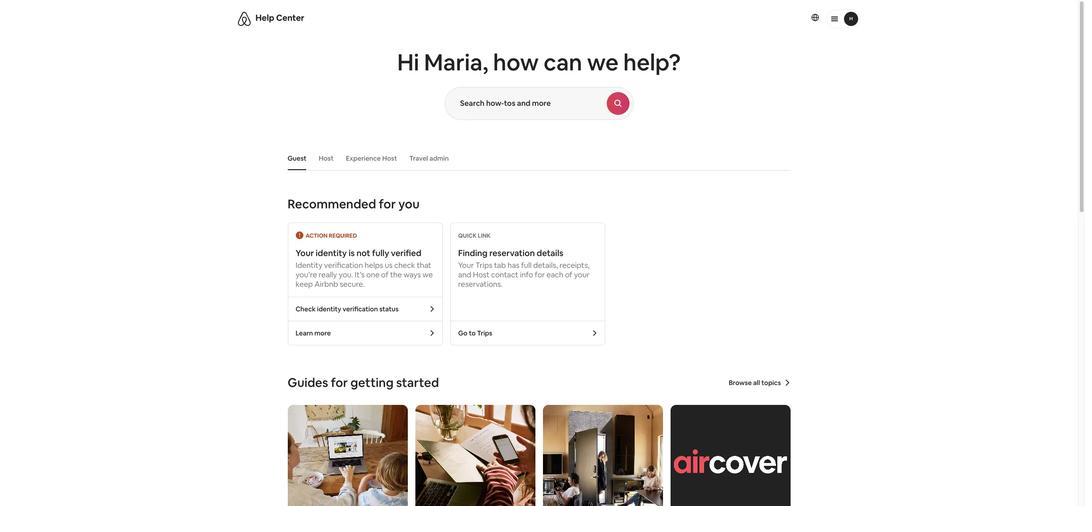 Task type: vqa. For each thing, say whether or not it's contained in the screenshot.
Go to Trips
yes



Task type: locate. For each thing, give the bounding box(es) containing it.
topics
[[762, 379, 782, 387]]

secure.
[[340, 280, 365, 289]]

0 horizontal spatial your
[[296, 248, 314, 259]]

1 vertical spatial for
[[535, 270, 545, 280]]

more
[[315, 329, 331, 338]]

your for your trips tab has full details, receipts, and host contact info for each of your reservations.
[[459, 261, 474, 271]]

identity
[[296, 261, 323, 271]]

None search field
[[445, 87, 634, 120]]

0 horizontal spatial for
[[331, 375, 348, 391]]

verification down is
[[324, 261, 363, 271]]

identity
[[316, 248, 347, 259], [317, 305, 342, 314]]

for right info
[[535, 270, 545, 280]]

the
[[390, 270, 402, 280]]

each
[[547, 270, 564, 280]]

we inside identity verification helps us check that you're really you. it's one of the ways we keep airbnb secure.
[[423, 270, 433, 280]]

host right and
[[473, 270, 490, 280]]

trips right to
[[477, 329, 493, 338]]

experience host
[[346, 154, 397, 163]]

1 vertical spatial your
[[459, 261, 474, 271]]

status
[[380, 305, 399, 314]]

0 vertical spatial for
[[379, 196, 396, 212]]

check
[[395, 261, 416, 271]]

we right can
[[588, 48, 619, 77]]

the logo for aircover, in red and white letters, on a black background. image
[[671, 405, 791, 507]]

identity inside check identity verification status link
[[317, 305, 342, 314]]

1 horizontal spatial for
[[379, 196, 396, 212]]

we right 'ways'
[[423, 270, 433, 280]]

check identity verification status
[[296, 305, 399, 314]]

admin
[[430, 154, 449, 163]]

0 vertical spatial your
[[296, 248, 314, 259]]

2 of from the left
[[566, 270, 573, 280]]

action
[[306, 232, 328, 240]]

0 vertical spatial trips
[[476, 261, 493, 271]]

trips inside your trips tab has full details, receipts, and host contact info for each of your reservations.
[[476, 261, 493, 271]]

full
[[522, 261, 532, 271]]

2 horizontal spatial host
[[473, 270, 490, 280]]

your
[[575, 270, 590, 280]]

tab list
[[283, 147, 791, 170]]

2 vertical spatial for
[[331, 375, 348, 391]]

host inside your trips tab has full details, receipts, and host contact info for each of your reservations.
[[473, 270, 490, 280]]

people in a living room, checking their cell phones. another person is entering. image
[[543, 405, 663, 507]]

finding
[[459, 248, 488, 259]]

verification
[[324, 261, 363, 271], [343, 305, 378, 314]]

of inside identity verification helps us check that you're really you. it's one of the ways we keep airbnb secure.
[[381, 270, 389, 280]]

1 vertical spatial we
[[423, 270, 433, 280]]

tab list containing guest
[[283, 147, 791, 170]]

1 horizontal spatial we
[[588, 48, 619, 77]]

airbnb homepage image
[[237, 11, 252, 26]]

recommended for you
[[288, 196, 420, 212]]

for left you
[[379, 196, 396, 212]]

0 horizontal spatial host
[[319, 154, 334, 163]]

1 vertical spatial verification
[[343, 305, 378, 314]]

browse all topics link
[[729, 379, 791, 387]]

1 horizontal spatial of
[[566, 270, 573, 280]]

host right guest button
[[319, 154, 334, 163]]

info
[[520, 270, 534, 280]]

your inside your trips tab has full details, receipts, and host contact info for each of your reservations.
[[459, 261, 474, 271]]

your down finding
[[459, 261, 474, 271]]

go to trips
[[459, 329, 493, 338]]

recommended
[[288, 196, 376, 212]]

finding reservation details
[[459, 248, 564, 259]]

help
[[256, 12, 275, 23]]

us
[[385, 261, 393, 271]]

0 horizontal spatial we
[[423, 270, 433, 280]]

of inside your trips tab has full details, receipts, and host contact info for each of your reservations.
[[566, 270, 573, 280]]

we
[[588, 48, 619, 77], [423, 270, 433, 280]]

host
[[319, 154, 334, 163], [382, 154, 397, 163], [473, 270, 490, 280]]

your for your identity is not fully verified
[[296, 248, 314, 259]]

airbnb
[[315, 280, 338, 289]]

for for recommended for you
[[379, 196, 396, 212]]

2 horizontal spatial for
[[535, 270, 545, 280]]

0 vertical spatial identity
[[316, 248, 347, 259]]

Search how-tos and more search field
[[445, 88, 607, 120]]

0 horizontal spatial of
[[381, 270, 389, 280]]

trips left tab
[[476, 261, 493, 271]]

your
[[296, 248, 314, 259], [459, 261, 474, 271]]

getting
[[351, 375, 394, 391]]

for
[[379, 196, 396, 212], [535, 270, 545, 280], [331, 375, 348, 391]]

travel admin button
[[405, 149, 454, 167]]

quick link
[[459, 232, 491, 240]]

your up identity
[[296, 248, 314, 259]]

travel admin
[[410, 154, 449, 163]]

identity for verification
[[317, 305, 342, 314]]

of left your
[[566, 270, 573, 280]]

host button
[[314, 149, 339, 167]]

you're
[[296, 270, 317, 280]]

1 horizontal spatial your
[[459, 261, 474, 271]]

you.
[[339, 270, 353, 280]]

host right experience
[[382, 154, 397, 163]]

of
[[381, 270, 389, 280], [566, 270, 573, 280]]

1 vertical spatial identity
[[317, 305, 342, 314]]

identity verification helps us check that you're really you. it's one of the ways we keep airbnb secure.
[[296, 261, 433, 289]]

1 of from the left
[[381, 270, 389, 280]]

really
[[319, 270, 337, 280]]

how
[[494, 48, 539, 77]]

check identity verification status link
[[288, 298, 442, 321]]

identity right check
[[317, 305, 342, 314]]

verification up learn more link
[[343, 305, 378, 314]]

details,
[[534, 261, 558, 271]]

identity down 'action required'
[[316, 248, 347, 259]]

for right guides
[[331, 375, 348, 391]]

trips
[[476, 261, 493, 271], [477, 329, 493, 338]]

of left the
[[381, 270, 389, 280]]

0 vertical spatial verification
[[324, 261, 363, 271]]

a person checking information on their laptop and their cell phone while referencing printed documents. image
[[416, 405, 536, 507]]

help center link
[[256, 12, 305, 23]]



Task type: describe. For each thing, give the bounding box(es) containing it.
main navigation menu image
[[845, 12, 859, 26]]

guides for getting started
[[288, 375, 439, 391]]

travel
[[410, 154, 428, 163]]

help?
[[624, 48, 681, 77]]

guest
[[288, 154, 307, 163]]

helps
[[365, 261, 383, 271]]

browse all topics
[[729, 379, 782, 387]]

quick
[[459, 232, 477, 240]]

tab
[[494, 261, 506, 271]]

that
[[417, 261, 432, 271]]

guides
[[288, 375, 328, 391]]

to
[[469, 329, 476, 338]]

go to trips link
[[451, 322, 605, 345]]

and
[[459, 270, 472, 280]]

ways
[[404, 270, 421, 280]]

go
[[459, 329, 468, 338]]

learn more
[[296, 329, 331, 338]]

check
[[296, 305, 316, 314]]

not
[[357, 248, 371, 259]]

you
[[399, 196, 420, 212]]

maria,
[[424, 48, 489, 77]]

action required
[[306, 232, 357, 240]]

browse
[[729, 379, 752, 387]]

hi maria, how can we help?
[[398, 48, 681, 77]]

help center
[[256, 12, 305, 23]]

hi
[[398, 48, 420, 77]]

identity for is
[[316, 248, 347, 259]]

keep
[[296, 280, 313, 289]]

details
[[537, 248, 564, 259]]

fully
[[372, 248, 389, 259]]

verification inside identity verification helps us check that you're really you. it's one of the ways we keep airbnb secure.
[[324, 261, 363, 271]]

verified
[[391, 248, 422, 259]]

1 horizontal spatial host
[[382, 154, 397, 163]]

your trips tab has full details, receipts, and host contact info for each of your reservations.
[[459, 261, 590, 289]]

for for guides for getting started
[[331, 375, 348, 391]]

learn
[[296, 329, 313, 338]]

can
[[544, 48, 583, 77]]

adult and child sitting at a table, searching airbnb listings on a laptop. image
[[288, 405, 408, 507]]

has
[[508, 261, 520, 271]]

required
[[329, 232, 357, 240]]

center
[[276, 12, 305, 23]]

for inside your trips tab has full details, receipts, and host contact info for each of your reservations.
[[535, 270, 545, 280]]

learn more link
[[288, 322, 442, 345]]

experience
[[346, 154, 381, 163]]

it's
[[355, 270, 365, 280]]

experience host button
[[341, 149, 402, 167]]

all
[[754, 379, 761, 387]]

reservation
[[490, 248, 535, 259]]

link
[[478, 232, 491, 240]]

your identity is not fully verified
[[296, 248, 422, 259]]

guest button
[[283, 149, 311, 167]]

is
[[349, 248, 355, 259]]

receipts,
[[560, 261, 590, 271]]

0 vertical spatial we
[[588, 48, 619, 77]]

reservations.
[[459, 280, 503, 289]]

1 vertical spatial trips
[[477, 329, 493, 338]]

started
[[397, 375, 439, 391]]

contact
[[492, 270, 519, 280]]

one
[[367, 270, 380, 280]]



